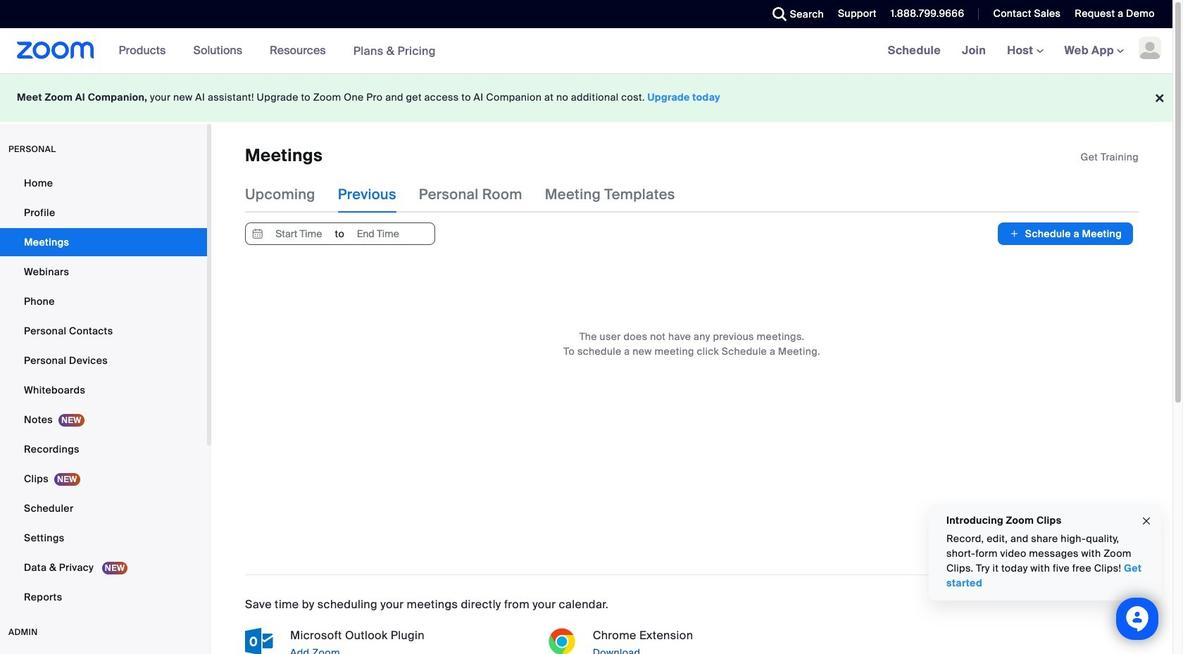 Task type: locate. For each thing, give the bounding box(es) containing it.
Date Range Picker Start field
[[266, 224, 332, 245]]

add image
[[1010, 227, 1020, 241]]

zoom logo image
[[17, 42, 94, 59]]

banner
[[0, 28, 1173, 74]]

application
[[1081, 150, 1139, 164]]

meetings navigation
[[878, 28, 1173, 74]]

footer
[[0, 73, 1173, 122]]

tabs of meeting tab list
[[245, 176, 698, 213]]

product information navigation
[[108, 28, 447, 74]]



Task type: vqa. For each thing, say whether or not it's contained in the screenshot.
product information navigation
yes



Task type: describe. For each thing, give the bounding box(es) containing it.
date image
[[249, 224, 266, 245]]

Date Range Picker End field
[[346, 224, 411, 245]]

close image
[[1142, 513, 1153, 530]]

personal menu menu
[[0, 169, 207, 613]]

profile picture image
[[1139, 37, 1162, 59]]



